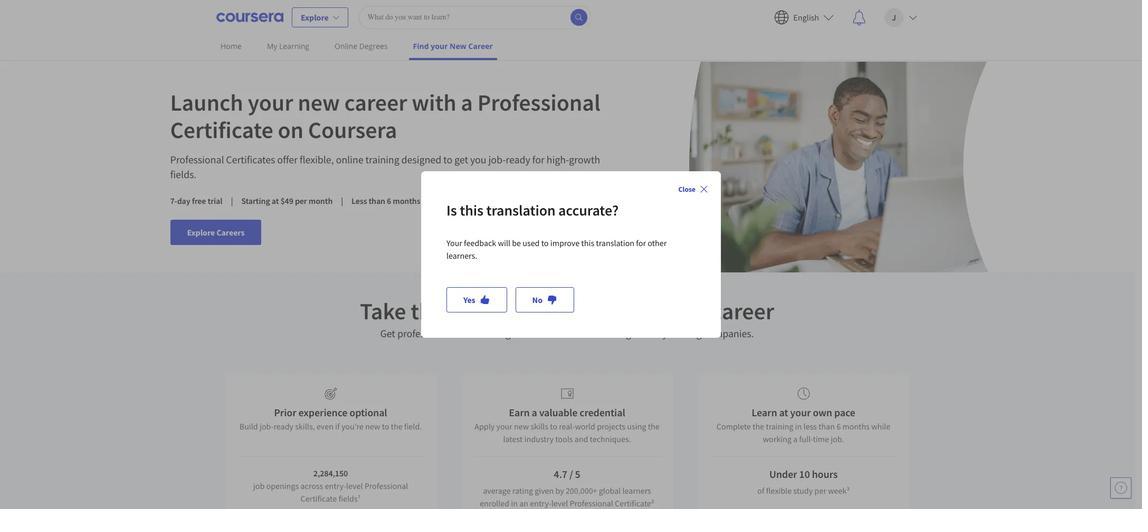 Task type: describe. For each thing, give the bounding box(es) containing it.
online degrees link
[[331, 34, 392, 58]]

career inside launch your new career with a professional certificate on coursera
[[344, 88, 407, 117]]

using
[[627, 422, 646, 432]]

0 horizontal spatial months
[[393, 196, 421, 206]]

learners.
[[447, 251, 477, 261]]

to inside prior experience optional build job-ready skills, even if you're new to the field.
[[382, 422, 389, 432]]

certificates
[[226, 153, 275, 166]]

the inside learn at your own pace complete the training in less than 6 months while working a full-time job.
[[753, 422, 764, 432]]

at inside learn at your own pace complete the training in less than 6 months while working a full-time job.
[[779, 407, 788, 420]]

the inside the take the first step toward your new career get professional-level training and earn a credential recognized by leading companies.
[[411, 297, 444, 326]]

your inside "earn a valuable credential apply your new skills to real-world projects using the latest industry tools and techniques."
[[497, 422, 513, 432]]

accurate?
[[559, 201, 619, 220]]

professional inside 4.7 / 5 average rating given by 200,000+ global learners enrolled in an entry-level professional certificate²
[[570, 499, 613, 509]]

companies.
[[704, 327, 754, 341]]

your inside learn at your own pace complete the training in less than 6 months while working a full-time job.
[[790, 407, 811, 420]]

4.7 / 5 average rating given by 200,000+ global learners enrolled in an entry-level professional certificate²
[[480, 468, 654, 509]]

per for hours
[[815, 486, 827, 497]]

in inside learn at your own pace complete the training in less than 6 months while working a full-time job.
[[795, 422, 802, 432]]

new inside the take the first step toward your new career get professional-level training and earn a credential recognized by leading companies.
[[665, 297, 707, 326]]

on
[[278, 116, 304, 145]]

/
[[570, 468, 573, 481]]

ready inside 'professional certificates offer flexible, online training designed to get you job-ready for high-growth fields.'
[[506, 153, 530, 166]]

rating
[[513, 486, 533, 497]]

this inside "your feedback will be used to improve this translation for other learners."
[[581, 238, 595, 249]]

career
[[468, 41, 493, 51]]

your
[[447, 238, 462, 249]]

learn at your own pace complete the training in less than 6 months while working a full-time job.
[[717, 407, 891, 445]]

fields.
[[170, 168, 196, 181]]

leading
[[670, 327, 702, 341]]

launch
[[170, 88, 243, 117]]

by inside 4.7 / 5 average rating given by 200,000+ global learners enrolled in an entry-level professional certificate²
[[556, 486, 564, 497]]

under 10 hours of flexible study per week³
[[758, 468, 850, 497]]

for inside 'professional certificates offer flexible, online training designed to get you job-ready for high-growth fields.'
[[532, 153, 545, 166]]

hours
[[812, 468, 838, 481]]

the inside prior experience optional build job-ready skills, even if you're new to the field.
[[391, 422, 403, 432]]

2,284,150
[[314, 469, 348, 479]]

professional inside launch your new career with a professional certificate on coursera
[[478, 88, 601, 117]]

0 vertical spatial translation
[[486, 201, 556, 220]]

new
[[450, 41, 467, 51]]

new inside prior experience optional build job-ready skills, even if you're new to the field.
[[365, 422, 380, 432]]

job- inside 'professional certificates offer flexible, online training designed to get you job-ready for high-growth fields.'
[[489, 153, 506, 166]]

job- inside prior experience optional build job-ready skills, even if you're new to the field.
[[260, 422, 274, 432]]

other
[[648, 238, 667, 249]]

month | less
[[309, 196, 367, 206]]

online
[[336, 153, 363, 166]]

and inside the take the first step toward your new career get professional-level training and earn a credential recognized by leading companies.
[[513, 327, 530, 341]]

help center image
[[1115, 483, 1128, 495]]

english
[[794, 12, 819, 22]]

professional inside 2,284,150 job openings across entry-level professional certificate fields¹
[[365, 481, 408, 492]]

english button
[[766, 0, 843, 34]]

find your new career link
[[409, 34, 497, 60]]

flexible
[[766, 486, 792, 497]]

get
[[380, 327, 395, 341]]

earn a valuable credential apply your new skills to real-world projects using the latest industry tools and techniques.
[[475, 407, 660, 445]]

launch your new career with a professional certificate on coursera
[[170, 88, 601, 145]]

build
[[240, 422, 258, 432]]

optional
[[350, 407, 387, 420]]

$49
[[281, 196, 293, 206]]

7-
[[170, 196, 177, 206]]

your inside launch your new career with a professional certificate on coursera
[[248, 88, 293, 117]]

enrolled
[[480, 499, 510, 509]]

training inside the take the first step toward your new career get professional-level training and earn a credential recognized by leading companies.
[[477, 327, 511, 341]]

fields¹
[[339, 494, 361, 505]]

day
[[177, 196, 190, 206]]

job.
[[831, 434, 844, 445]]

experience
[[299, 407, 348, 420]]

field.
[[404, 422, 422, 432]]

certificate for launch
[[170, 116, 273, 145]]

take the first step toward your new career get professional-level training and earn a credential recognized by leading companies.
[[360, 297, 775, 341]]

latest
[[503, 434, 523, 445]]

my learning
[[267, 41, 309, 51]]

entry- inside 2,284,150 job openings across entry-level professional certificate fields¹
[[325, 481, 346, 492]]

be
[[512, 238, 521, 249]]

200,000+
[[566, 486, 597, 497]]

is
[[447, 201, 457, 220]]

careers
[[217, 228, 245, 238]]

flexible,
[[300, 153, 334, 166]]

online
[[335, 41, 357, 51]]

openings
[[266, 481, 299, 492]]

learn
[[752, 407, 777, 420]]

improve
[[550, 238, 580, 249]]

close
[[679, 185, 696, 194]]

if
[[335, 422, 340, 432]]

credential inside the take the first step toward your new career get professional-level training and earn a credential recognized by leading companies.
[[561, 327, 605, 341]]

free
[[192, 196, 206, 206]]

tools
[[555, 434, 573, 445]]

of
[[758, 486, 765, 497]]

techniques.
[[590, 434, 631, 445]]

4.7
[[554, 468, 568, 481]]

high-
[[547, 153, 569, 166]]

job
[[253, 481, 265, 492]]

an
[[520, 499, 528, 509]]

trial | starting
[[208, 196, 270, 206]]

10
[[799, 468, 810, 481]]

global
[[599, 486, 621, 497]]

you
[[470, 153, 487, 166]]

7-day free trial | starting at $49 per month | less than 6 months at your own pace
[[170, 196, 483, 206]]

1 horizontal spatial at
[[422, 196, 429, 206]]

home link
[[216, 34, 246, 58]]

0 vertical spatial own
[[449, 196, 464, 206]]



Task type: vqa. For each thing, say whether or not it's contained in the screenshot.
to in the Your feedback will be used to improve this translation for other learners.
yes



Task type: locate. For each thing, give the bounding box(es) containing it.
this
[[460, 201, 484, 220], [581, 238, 595, 249]]

0 horizontal spatial 6
[[387, 196, 391, 206]]

a up skills
[[532, 407, 537, 420]]

0 horizontal spatial entry-
[[325, 481, 346, 492]]

level down the given at the left bottom of page
[[552, 499, 568, 509]]

valuable
[[539, 407, 578, 420]]

certificate inside launch your new career with a professional certificate on coursera
[[170, 116, 273, 145]]

than down 'professional certificates offer flexible, online training designed to get you job-ready for high-growth fields.'
[[369, 196, 385, 206]]

0 horizontal spatial level
[[346, 481, 363, 492]]

while
[[872, 422, 891, 432]]

find your new career
[[413, 41, 493, 51]]

find
[[413, 41, 429, 51]]

5
[[575, 468, 581, 481]]

0 horizontal spatial by
[[556, 486, 564, 497]]

this right improve
[[581, 238, 595, 249]]

0 vertical spatial entry-
[[325, 481, 346, 492]]

0 vertical spatial than
[[369, 196, 385, 206]]

and
[[513, 327, 530, 341], [575, 434, 588, 445]]

apply
[[475, 422, 495, 432]]

0 horizontal spatial pace
[[466, 196, 483, 206]]

in
[[795, 422, 802, 432], [511, 499, 518, 509]]

professional
[[478, 88, 601, 117], [170, 153, 224, 166], [365, 481, 408, 492], [570, 499, 613, 509]]

1 vertical spatial job-
[[260, 422, 274, 432]]

training right online
[[366, 153, 399, 166]]

ready inside prior experience optional build job-ready skills, even if you're new to the field.
[[274, 422, 294, 432]]

per
[[295, 196, 307, 206], [815, 486, 827, 497]]

own inside learn at your own pace complete the training in less than 6 months while working a full-time job.
[[813, 407, 833, 420]]

to inside "earn a valuable credential apply your new skills to real-world projects using the latest industry tools and techniques."
[[550, 422, 557, 432]]

career inside the take the first step toward your new career get professional-level training and earn a credential recognized by leading companies.
[[712, 297, 775, 326]]

no
[[532, 295, 543, 306]]

0 vertical spatial training
[[366, 153, 399, 166]]

the right 'using'
[[648, 422, 660, 432]]

online degrees
[[335, 41, 388, 51]]

1 vertical spatial ready
[[274, 422, 294, 432]]

a left 'full-'
[[794, 434, 798, 445]]

certificate
[[170, 116, 273, 145], [301, 494, 337, 505]]

explore careers link
[[170, 220, 262, 245]]

0 vertical spatial per
[[295, 196, 307, 206]]

professional-
[[397, 327, 454, 341]]

0 horizontal spatial for
[[532, 153, 545, 166]]

1 vertical spatial certificate
[[301, 494, 337, 505]]

explore careers
[[187, 228, 245, 238]]

than
[[369, 196, 385, 206], [819, 422, 835, 432]]

1 vertical spatial in
[[511, 499, 518, 509]]

credential inside "earn a valuable credential apply your new skills to real-world projects using the latest industry tools and techniques."
[[580, 407, 625, 420]]

1 horizontal spatial by
[[657, 327, 668, 341]]

the left field.
[[391, 422, 403, 432]]

home
[[221, 41, 242, 51]]

1 horizontal spatial months
[[843, 422, 870, 432]]

skills,
[[295, 422, 315, 432]]

1 vertical spatial entry-
[[530, 499, 552, 509]]

offer
[[277, 153, 298, 166]]

months down 'professional certificates offer flexible, online training designed to get you job-ready for high-growth fields.'
[[393, 196, 421, 206]]

0 vertical spatial this
[[460, 201, 484, 220]]

ready down prior
[[274, 422, 294, 432]]

certificate²
[[615, 499, 654, 509]]

1 vertical spatial career
[[712, 297, 775, 326]]

0 vertical spatial pace
[[466, 196, 483, 206]]

0 vertical spatial credential
[[561, 327, 605, 341]]

pace right is in the top left of the page
[[466, 196, 483, 206]]

coursera
[[308, 116, 397, 145]]

1 horizontal spatial career
[[712, 297, 775, 326]]

0 horizontal spatial certificate
[[170, 116, 273, 145]]

1 horizontal spatial and
[[575, 434, 588, 445]]

industry
[[524, 434, 554, 445]]

complete
[[717, 422, 751, 432]]

entry- down the given at the left bottom of page
[[530, 499, 552, 509]]

per right $49
[[295, 196, 307, 206]]

to inside 'professional certificates offer flexible, online training designed to get you job-ready for high-growth fields.'
[[443, 153, 453, 166]]

own up less
[[813, 407, 833, 420]]

at left $49
[[272, 196, 279, 206]]

used
[[523, 238, 540, 249]]

is this translation accurate? dialog
[[421, 172, 721, 338]]

1 horizontal spatial this
[[581, 238, 595, 249]]

your
[[431, 41, 448, 51], [248, 88, 293, 117], [431, 196, 447, 206], [615, 297, 661, 326], [790, 407, 811, 420], [497, 422, 513, 432]]

1 horizontal spatial entry-
[[530, 499, 552, 509]]

will
[[498, 238, 511, 249]]

pace inside learn at your own pace complete the training in less than 6 months while working a full-time job.
[[835, 407, 856, 420]]

0 horizontal spatial ready
[[274, 422, 294, 432]]

months inside learn at your own pace complete the training in less than 6 months while working a full-time job.
[[843, 422, 870, 432]]

a inside the take the first step toward your new career get professional-level training and earn a credential recognized by leading companies.
[[554, 327, 559, 341]]

than up the time
[[819, 422, 835, 432]]

level inside the take the first step toward your new career get professional-level training and earn a credential recognized by leading companies.
[[454, 327, 475, 341]]

1 vertical spatial months
[[843, 422, 870, 432]]

job- right you
[[489, 153, 506, 166]]

by inside the take the first step toward your new career get professional-level training and earn a credential recognized by leading companies.
[[657, 327, 668, 341]]

1 horizontal spatial training
[[477, 327, 511, 341]]

new inside launch your new career with a professional certificate on coursera
[[298, 88, 340, 117]]

new
[[298, 88, 340, 117], [665, 297, 707, 326], [365, 422, 380, 432], [514, 422, 529, 432]]

training down step
[[477, 327, 511, 341]]

0 horizontal spatial and
[[513, 327, 530, 341]]

translation inside "your feedback will be used to improve this translation for other learners."
[[596, 238, 635, 249]]

1 vertical spatial per
[[815, 486, 827, 497]]

degrees
[[359, 41, 388, 51]]

working
[[763, 434, 792, 445]]

to left real-
[[550, 422, 557, 432]]

2 horizontal spatial training
[[766, 422, 794, 432]]

1 horizontal spatial level
[[454, 327, 475, 341]]

a right with
[[461, 88, 473, 117]]

months
[[393, 196, 421, 206], [843, 422, 870, 432]]

1 horizontal spatial in
[[795, 422, 802, 432]]

job- right build
[[260, 422, 274, 432]]

training inside learn at your own pace complete the training in less than 6 months while working a full-time job.
[[766, 422, 794, 432]]

prior experience optional build job-ready skills, even if you're new to the field.
[[240, 407, 422, 432]]

None search field
[[359, 6, 591, 29]]

0 vertical spatial level
[[454, 327, 475, 341]]

toward
[[539, 297, 610, 326]]

translation left other on the right top of page
[[596, 238, 635, 249]]

2 vertical spatial training
[[766, 422, 794, 432]]

1 horizontal spatial ready
[[506, 153, 530, 166]]

0 horizontal spatial translation
[[486, 201, 556, 220]]

by
[[657, 327, 668, 341], [556, 486, 564, 497]]

certificate up the certificates
[[170, 116, 273, 145]]

0 vertical spatial by
[[657, 327, 668, 341]]

1 vertical spatial by
[[556, 486, 564, 497]]

for inside "your feedback will be used to improve this translation for other learners."
[[636, 238, 646, 249]]

the
[[411, 297, 444, 326], [391, 422, 403, 432], [648, 422, 660, 432], [753, 422, 764, 432]]

to down optional
[[382, 422, 389, 432]]

2 horizontal spatial level
[[552, 499, 568, 509]]

1 vertical spatial level
[[346, 481, 363, 492]]

study
[[794, 486, 813, 497]]

2 vertical spatial level
[[552, 499, 568, 509]]

ready right you
[[506, 153, 530, 166]]

entry-
[[325, 481, 346, 492], [530, 499, 552, 509]]

by left leading
[[657, 327, 668, 341]]

credential up projects
[[580, 407, 625, 420]]

less
[[804, 422, 817, 432]]

own down get
[[449, 196, 464, 206]]

0 horizontal spatial training
[[366, 153, 399, 166]]

in left an
[[511, 499, 518, 509]]

6 inside learn at your own pace complete the training in less than 6 months while working a full-time job.
[[837, 422, 841, 432]]

no button
[[516, 288, 574, 313]]

0 vertical spatial ready
[[506, 153, 530, 166]]

1 vertical spatial credential
[[580, 407, 625, 420]]

yes
[[464, 295, 475, 306]]

months up job.
[[843, 422, 870, 432]]

for left "high-"
[[532, 153, 545, 166]]

1 horizontal spatial certificate
[[301, 494, 337, 505]]

than inside learn at your own pace complete the training in less than 6 months while working a full-time job.
[[819, 422, 835, 432]]

1 vertical spatial than
[[819, 422, 835, 432]]

the inside "earn a valuable credential apply your new skills to real-world projects using the latest industry tools and techniques."
[[648, 422, 660, 432]]

training up working
[[766, 422, 794, 432]]

even
[[317, 422, 334, 432]]

1 vertical spatial 6
[[837, 422, 841, 432]]

the down learn at the bottom
[[753, 422, 764, 432]]

level
[[454, 327, 475, 341], [346, 481, 363, 492], [552, 499, 568, 509]]

1 vertical spatial pace
[[835, 407, 856, 420]]

1 horizontal spatial per
[[815, 486, 827, 497]]

level inside 2,284,150 job openings across entry-level professional certificate fields¹
[[346, 481, 363, 492]]

with
[[412, 88, 456, 117]]

certificate inside 2,284,150 job openings across entry-level professional certificate fields¹
[[301, 494, 337, 505]]

is this translation accurate?
[[447, 201, 619, 220]]

my learning link
[[263, 34, 314, 58]]

for left other on the right top of page
[[636, 238, 646, 249]]

a inside learn at your own pace complete the training in less than 6 months while working a full-time job.
[[794, 434, 798, 445]]

own
[[449, 196, 464, 206], [813, 407, 833, 420]]

1 horizontal spatial translation
[[596, 238, 635, 249]]

feedback
[[464, 238, 496, 249]]

growth
[[569, 153, 600, 166]]

you're
[[342, 422, 364, 432]]

translation up be
[[486, 201, 556, 220]]

my
[[267, 41, 277, 51]]

average
[[483, 486, 511, 497]]

the up professional-
[[411, 297, 444, 326]]

1 vertical spatial for
[[636, 238, 646, 249]]

time
[[813, 434, 829, 445]]

at
[[272, 196, 279, 206], [422, 196, 429, 206], [779, 407, 788, 420]]

level down first
[[454, 327, 475, 341]]

under
[[770, 468, 797, 481]]

full-
[[799, 434, 813, 445]]

0 horizontal spatial job-
[[260, 422, 274, 432]]

your inside the take the first step toward your new career get professional-level training and earn a credential recognized by leading companies.
[[615, 297, 661, 326]]

step
[[493, 297, 535, 326]]

per down hours
[[815, 486, 827, 497]]

explore
[[187, 228, 215, 238]]

learning
[[279, 41, 309, 51]]

and left earn
[[513, 327, 530, 341]]

0 vertical spatial career
[[344, 88, 407, 117]]

0 vertical spatial for
[[532, 153, 545, 166]]

a right earn
[[554, 327, 559, 341]]

0 vertical spatial job-
[[489, 153, 506, 166]]

real-
[[559, 422, 575, 432]]

0 horizontal spatial than
[[369, 196, 385, 206]]

entry- inside 4.7 / 5 average rating given by 200,000+ global learners enrolled in an entry-level professional certificate²
[[530, 499, 552, 509]]

by right the given at the left bottom of page
[[556, 486, 564, 497]]

1 vertical spatial this
[[581, 238, 595, 249]]

to inside "your feedback will be used to improve this translation for other learners."
[[541, 238, 549, 249]]

2 horizontal spatial at
[[779, 407, 788, 420]]

0 horizontal spatial own
[[449, 196, 464, 206]]

recognized
[[607, 327, 655, 341]]

6
[[387, 196, 391, 206], [837, 422, 841, 432]]

0 vertical spatial and
[[513, 327, 530, 341]]

1 horizontal spatial own
[[813, 407, 833, 420]]

0 horizontal spatial at
[[272, 196, 279, 206]]

a inside launch your new career with a professional certificate on coursera
[[461, 88, 473, 117]]

6 down 'professional certificates offer flexible, online training designed to get you job-ready for high-growth fields.'
[[387, 196, 391, 206]]

1 horizontal spatial for
[[636, 238, 646, 249]]

to left get
[[443, 153, 453, 166]]

1 vertical spatial training
[[477, 327, 511, 341]]

6 up job.
[[837, 422, 841, 432]]

1 horizontal spatial job-
[[489, 153, 506, 166]]

0 horizontal spatial this
[[460, 201, 484, 220]]

coursera image
[[216, 9, 284, 26]]

this right is in the top left of the page
[[460, 201, 484, 220]]

and inside "earn a valuable credential apply your new skills to real-world projects using the latest industry tools and techniques."
[[575, 434, 588, 445]]

earn
[[509, 407, 530, 420]]

credential down toward
[[561, 327, 605, 341]]

per for free
[[295, 196, 307, 206]]

1 horizontal spatial pace
[[835, 407, 856, 420]]

take
[[360, 297, 406, 326]]

at left is in the top left of the page
[[422, 196, 429, 206]]

get
[[455, 153, 468, 166]]

professional inside 'professional certificates offer flexible, online training designed to get you job-ready for high-growth fields.'
[[170, 153, 224, 166]]

earn
[[532, 327, 552, 341]]

first
[[448, 297, 488, 326]]

0 vertical spatial in
[[795, 422, 802, 432]]

a inside "earn a valuable credential apply your new skills to real-world projects using the latest industry tools and techniques."
[[532, 407, 537, 420]]

0 horizontal spatial per
[[295, 196, 307, 206]]

new inside "earn a valuable credential apply your new skills to real-world projects using the latest industry tools and techniques."
[[514, 422, 529, 432]]

1 horizontal spatial 6
[[837, 422, 841, 432]]

0 vertical spatial certificate
[[170, 116, 273, 145]]

level up fields¹
[[346, 481, 363, 492]]

at right learn at the bottom
[[779, 407, 788, 420]]

and down world
[[575, 434, 588, 445]]

certificate for 2,284,150
[[301, 494, 337, 505]]

1 horizontal spatial than
[[819, 422, 835, 432]]

job-
[[489, 153, 506, 166], [260, 422, 274, 432]]

1 vertical spatial own
[[813, 407, 833, 420]]

0 vertical spatial 6
[[387, 196, 391, 206]]

skills
[[531, 422, 548, 432]]

certificate down across
[[301, 494, 337, 505]]

per inside under 10 hours of flexible study per week³
[[815, 486, 827, 497]]

entry- down "2,284,150"
[[325, 481, 346, 492]]

yes button
[[447, 288, 507, 313]]

projects
[[597, 422, 626, 432]]

learners
[[623, 486, 651, 497]]

in left less
[[795, 422, 802, 432]]

level inside 4.7 / 5 average rating given by 200,000+ global learners enrolled in an entry-level professional certificate²
[[552, 499, 568, 509]]

0 horizontal spatial career
[[344, 88, 407, 117]]

1 vertical spatial translation
[[596, 238, 635, 249]]

0 horizontal spatial in
[[511, 499, 518, 509]]

0 vertical spatial months
[[393, 196, 421, 206]]

1 vertical spatial and
[[575, 434, 588, 445]]

in inside 4.7 / 5 average rating given by 200,000+ global learners enrolled in an entry-level professional certificate²
[[511, 499, 518, 509]]

training inside 'professional certificates offer flexible, online training designed to get you job-ready for high-growth fields.'
[[366, 153, 399, 166]]

to right used
[[541, 238, 549, 249]]

pace up job.
[[835, 407, 856, 420]]

across
[[301, 481, 323, 492]]

professional certificates offer flexible, online training designed to get you job-ready for high-growth fields.
[[170, 153, 600, 181]]



